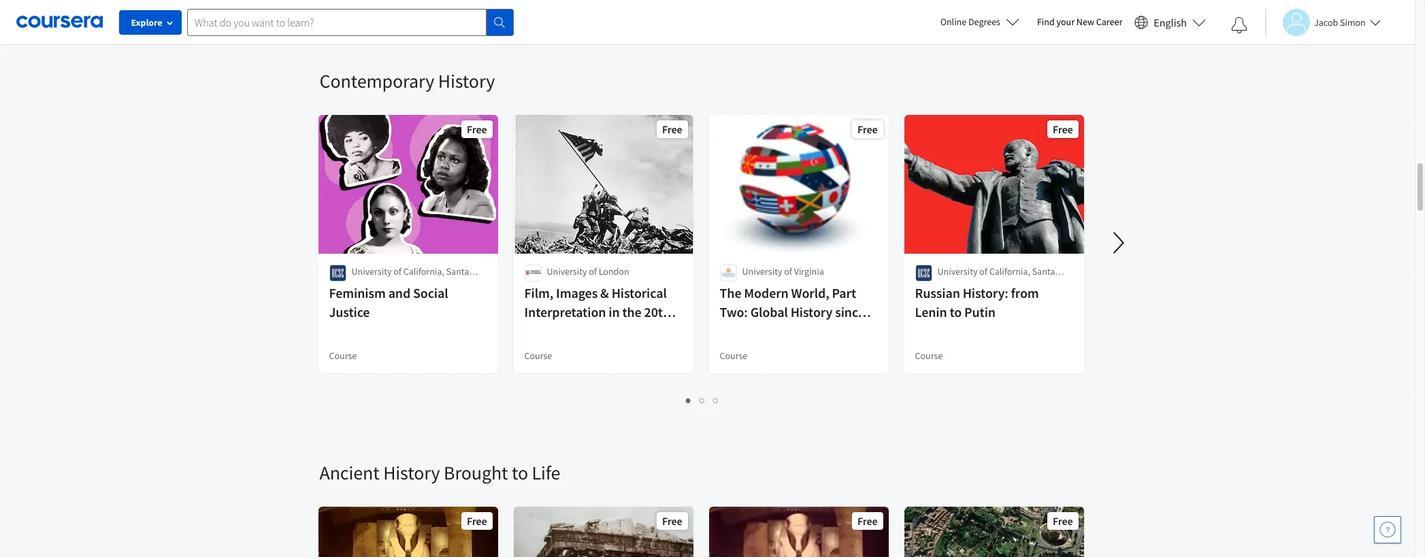 Task type: describe. For each thing, give the bounding box(es) containing it.
explore
[[131, 16, 162, 29]]

20th
[[644, 304, 671, 321]]

from
[[1011, 285, 1039, 302]]

russian history: from lenin to putin
[[915, 285, 1039, 321]]

1 list from the top
[[320, 1, 1086, 16]]

list inside the contemporary history carousel element
[[320, 393, 1086, 409]]

university of london
[[547, 266, 630, 278]]

online degrees
[[941, 16, 1001, 28]]

lenin
[[915, 304, 947, 321]]

university of virginia image
[[720, 265, 737, 282]]

camera
[[602, 323, 646, 340]]

contemporary history carousel element
[[313, 28, 1426, 420]]

university of virginia
[[742, 266, 824, 278]]

the inside the modern world, part two: global history since 1910
[[720, 285, 742, 302]]

ancient
[[320, 461, 380, 485]]

1 free link from the left
[[317, 506, 499, 558]]

2 button
[[696, 393, 709, 409]]

justice
[[329, 304, 370, 321]]

of for modern
[[784, 266, 792, 278]]

feminism
[[329, 285, 386, 302]]

images
[[556, 285, 598, 302]]

santa for feminism and social justice
[[446, 266, 469, 278]]

modern
[[744, 285, 789, 302]]

What do you want to learn? text field
[[187, 9, 487, 36]]

world,
[[792, 285, 830, 302]]

2 free link from the left
[[512, 506, 695, 558]]

since
[[836, 304, 865, 321]]

course for film, images & historical interpretation in the 20th century: the camera never lies
[[525, 350, 552, 362]]

history:
[[963, 285, 1009, 302]]

course for the modern world, part two: global history since 1910
[[720, 350, 748, 362]]

degrees
[[969, 16, 1001, 28]]

coursera image
[[16, 11, 103, 33]]

history inside the modern world, part two: global history since 1910
[[791, 304, 833, 321]]

social
[[413, 285, 448, 302]]

lies
[[561, 342, 584, 359]]

jacob simon button
[[1266, 9, 1381, 36]]

film, images & historical interpretation in the 20th century: the camera never lies
[[525, 285, 671, 359]]

course for feminism and social justice
[[329, 350, 357, 362]]

&
[[601, 285, 609, 302]]

your
[[1057, 16, 1075, 28]]

chevron down image
[[52, 21, 62, 30]]

california, for from
[[990, 266, 1031, 278]]

university of california, santa cruz for and
[[352, 266, 469, 291]]

3 button
[[709, 393, 723, 409]]

contemporary history
[[320, 69, 495, 93]]

cruz for lenin
[[938, 279, 956, 291]]

and
[[389, 285, 411, 302]]

of for history:
[[980, 266, 988, 278]]

california, for social
[[404, 266, 444, 278]]

film,
[[525, 285, 554, 302]]

cruz for justice
[[352, 279, 370, 291]]

century:
[[525, 323, 575, 340]]

of for and
[[394, 266, 402, 278]]

jacob
[[1315, 16, 1339, 28]]

russian
[[915, 285, 961, 302]]

history for ancient history brought to life
[[383, 461, 440, 485]]



Task type: vqa. For each thing, say whether or not it's contained in the screenshot.
"Auf"
no



Task type: locate. For each thing, give the bounding box(es) containing it.
university
[[352, 266, 392, 278], [547, 266, 587, 278], [742, 266, 783, 278], [938, 266, 978, 278]]

global
[[751, 304, 788, 321]]

1 horizontal spatial california,
[[990, 266, 1031, 278]]

university up "images"
[[547, 266, 587, 278]]

0 horizontal spatial california,
[[404, 266, 444, 278]]

2 list from the top
[[320, 393, 1086, 409]]

1
[[686, 394, 692, 407]]

0 vertical spatial history
[[438, 69, 495, 93]]

None search field
[[187, 9, 514, 36]]

1 vertical spatial history
[[791, 304, 833, 321]]

university up modern
[[742, 266, 783, 278]]

1 course from the left
[[329, 350, 357, 362]]

4 of from the left
[[980, 266, 988, 278]]

santa up the from
[[1033, 266, 1056, 278]]

contemporary
[[320, 69, 435, 93]]

university of london image
[[525, 265, 542, 282]]

historical
[[612, 285, 667, 302]]

of left virginia
[[784, 266, 792, 278]]

4 university from the left
[[938, 266, 978, 278]]

the
[[623, 304, 642, 321]]

1 university of california, santa cruz from the left
[[352, 266, 469, 291]]

0 horizontal spatial cruz
[[352, 279, 370, 291]]

3 free link from the left
[[708, 506, 890, 558]]

3
[[714, 394, 719, 407]]

part
[[832, 285, 857, 302]]

find
[[1038, 16, 1055, 28]]

university for and
[[352, 266, 392, 278]]

1 of from the left
[[394, 266, 402, 278]]

explore button
[[119, 10, 182, 35]]

to left putin
[[950, 304, 962, 321]]

california,
[[404, 266, 444, 278], [990, 266, 1031, 278]]

4 free link from the left
[[903, 506, 1086, 558]]

university of california, santa cruz image
[[915, 265, 932, 282]]

2 vertical spatial history
[[383, 461, 440, 485]]

2 university of california, santa cruz from the left
[[938, 266, 1056, 291]]

university for images
[[547, 266, 587, 278]]

3 course from the left
[[720, 350, 748, 362]]

find your new career
[[1038, 16, 1123, 28]]

the
[[720, 285, 742, 302], [577, 323, 599, 340]]

1 horizontal spatial university of california, santa cruz
[[938, 266, 1056, 291]]

putin
[[965, 304, 996, 321]]

2 university from the left
[[547, 266, 587, 278]]

course down century:
[[525, 350, 552, 362]]

university for modern
[[742, 266, 783, 278]]

2 course from the left
[[525, 350, 552, 362]]

next slide image
[[1103, 227, 1135, 259]]

the up two:
[[720, 285, 742, 302]]

santa up the social
[[446, 266, 469, 278]]

english
[[1154, 15, 1187, 29]]

of left the london
[[589, 266, 597, 278]]

1 horizontal spatial the
[[720, 285, 742, 302]]

1 horizontal spatial to
[[950, 304, 962, 321]]

interpretation
[[525, 304, 606, 321]]

feminism and social justice
[[329, 285, 448, 321]]

1 cruz from the left
[[352, 279, 370, 291]]

santa for russian history: from lenin to putin
[[1033, 266, 1056, 278]]

1 vertical spatial the
[[577, 323, 599, 340]]

of up and
[[394, 266, 402, 278]]

0 vertical spatial list
[[320, 1, 1086, 16]]

online
[[941, 16, 967, 28]]

course down 1910
[[720, 350, 748, 362]]

university for history:
[[938, 266, 978, 278]]

the inside film, images & historical interpretation in the 20th century: the camera never lies
[[577, 323, 599, 340]]

0 horizontal spatial santa
[[446, 266, 469, 278]]

3 of from the left
[[784, 266, 792, 278]]

never
[[525, 342, 559, 359]]

find your new career link
[[1031, 14, 1130, 31]]

california, up the from
[[990, 266, 1031, 278]]

course for russian history: from lenin to putin
[[915, 350, 943, 362]]

free link
[[317, 506, 499, 558], [512, 506, 695, 558], [708, 506, 890, 558], [903, 506, 1086, 558]]

of for images
[[589, 266, 597, 278]]

history
[[438, 69, 495, 93], [791, 304, 833, 321], [383, 461, 440, 485]]

0 vertical spatial to
[[950, 304, 962, 321]]

of up history:
[[980, 266, 988, 278]]

in
[[609, 304, 620, 321]]

simon
[[1341, 16, 1366, 28]]

history inside ancient history brought to life carousel 'element'
[[383, 461, 440, 485]]

the modern world, part two: global history since 1910
[[720, 285, 865, 340]]

1910
[[720, 323, 748, 340]]

university of california, santa cruz
[[352, 266, 469, 291], [938, 266, 1056, 291]]

show notifications image
[[1232, 17, 1248, 33]]

1 horizontal spatial cruz
[[938, 279, 956, 291]]

to
[[950, 304, 962, 321], [512, 461, 528, 485]]

virginia
[[794, 266, 824, 278]]

1 california, from the left
[[404, 266, 444, 278]]

history for contemporary history
[[438, 69, 495, 93]]

cruz right university of california, santa cruz icon
[[938, 279, 956, 291]]

course down justice
[[329, 350, 357, 362]]

jacob simon
[[1315, 16, 1366, 28]]

free
[[467, 123, 487, 136], [662, 123, 683, 136], [858, 123, 878, 136], [1053, 123, 1073, 136], [467, 515, 487, 528], [662, 515, 683, 528], [858, 515, 878, 528], [1053, 515, 1073, 528]]

1 santa from the left
[[446, 266, 469, 278]]

1 vertical spatial list
[[320, 393, 1086, 409]]

list
[[320, 1, 1086, 16], [320, 393, 1086, 409]]

university of california, santa cruz for history:
[[938, 266, 1056, 291]]

to inside ancient history brought to life carousel 'element'
[[512, 461, 528, 485]]

to inside russian history: from lenin to putin
[[950, 304, 962, 321]]

1 university from the left
[[352, 266, 392, 278]]

0 vertical spatial the
[[720, 285, 742, 302]]

online degrees button
[[930, 7, 1031, 37]]

santa
[[446, 266, 469, 278], [1033, 266, 1056, 278]]

0 horizontal spatial the
[[577, 323, 599, 340]]

help center image
[[1380, 522, 1396, 539]]

2 california, from the left
[[990, 266, 1031, 278]]

california, up the social
[[404, 266, 444, 278]]

1 vertical spatial to
[[512, 461, 528, 485]]

life
[[532, 461, 561, 485]]

ancient history brought to life carousel element
[[313, 420, 1426, 558]]

of
[[394, 266, 402, 278], [589, 266, 597, 278], [784, 266, 792, 278], [980, 266, 988, 278]]

the up lies
[[577, 323, 599, 340]]

2 cruz from the left
[[938, 279, 956, 291]]

0 horizontal spatial university of california, santa cruz
[[352, 266, 469, 291]]

4 course from the left
[[915, 350, 943, 362]]

career
[[1097, 16, 1123, 28]]

2
[[700, 394, 705, 407]]

brought
[[444, 461, 508, 485]]

university of california, santa cruz image
[[329, 265, 346, 282]]

course down the lenin on the bottom right of page
[[915, 350, 943, 362]]

new
[[1077, 16, 1095, 28]]

cruz right university of california, santa cruz image
[[352, 279, 370, 291]]

list containing 1
[[320, 393, 1086, 409]]

university up feminism
[[352, 266, 392, 278]]

1 button
[[682, 393, 696, 409]]

course
[[329, 350, 357, 362], [525, 350, 552, 362], [720, 350, 748, 362], [915, 350, 943, 362]]

3 university from the left
[[742, 266, 783, 278]]

university up the "russian"
[[938, 266, 978, 278]]

english button
[[1130, 0, 1212, 44]]

1 horizontal spatial santa
[[1033, 266, 1056, 278]]

two:
[[720, 304, 748, 321]]

cruz
[[352, 279, 370, 291], [938, 279, 956, 291]]

ancient history brought to life
[[320, 461, 561, 485]]

london
[[599, 266, 630, 278]]

2 santa from the left
[[1033, 266, 1056, 278]]

0 horizontal spatial to
[[512, 461, 528, 485]]

2 of from the left
[[589, 266, 597, 278]]

to left life
[[512, 461, 528, 485]]



